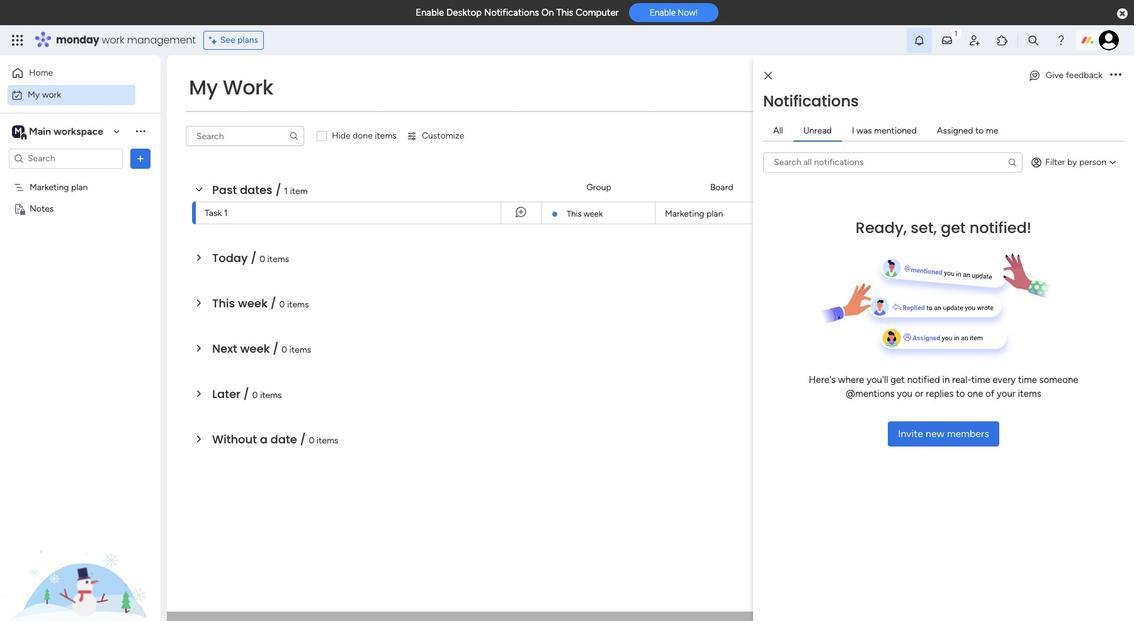 Task type: describe. For each thing, give the bounding box(es) containing it.
Search all notifications search field
[[764, 152, 1023, 172]]

you
[[897, 388, 913, 399]]

feedback
[[1066, 70, 1103, 81]]

monday
[[56, 33, 99, 47]]

customize button
[[402, 126, 470, 146]]

workspace selection element
[[12, 124, 105, 140]]

work
[[223, 73, 273, 101]]

this for this week
[[567, 209, 582, 219]]

ready, set, get notified!
[[856, 217, 1032, 238]]

options image inside dialog
[[1111, 71, 1122, 80]]

workspace
[[53, 125, 103, 137]]

item
[[290, 186, 308, 197]]

give feedback button
[[1024, 66, 1108, 86]]

my work
[[28, 89, 61, 100]]

none search field filter dashboard by text
[[186, 126, 304, 146]]

working on it
[[970, 208, 1022, 219]]

assigned
[[937, 125, 974, 136]]

here's where you'll get notified in real-time every time someone @mentions you or replies to one of your items
[[809, 374, 1079, 399]]

none search field the search all notifications
[[764, 152, 1023, 172]]

every
[[993, 374, 1016, 385]]

work for my
[[42, 89, 61, 100]]

1 vertical spatial plan
[[707, 209, 723, 219]]

hide done items
[[332, 130, 397, 141]]

your
[[997, 388, 1016, 399]]

home
[[29, 67, 53, 78]]

board
[[710, 182, 734, 192]]

items inside the later / 0 items
[[260, 390, 282, 401]]

kendall parks image
[[1099, 30, 1120, 50]]

me
[[986, 125, 999, 136]]

main
[[29, 125, 51, 137]]

items inside here's where you'll get notified in real-time every time someone @mentions you or replies to one of your items
[[1018, 388, 1042, 399]]

management
[[127, 33, 196, 47]]

later / 0 items
[[212, 386, 282, 402]]

search image for filter dashboard by text search field
[[289, 131, 299, 141]]

give
[[1046, 70, 1064, 81]]

task 1
[[205, 208, 228, 219]]

notes
[[30, 203, 54, 214]]

/ up next week / 0 items
[[271, 295, 276, 311]]

m
[[15, 126, 22, 136]]

items inside next week / 0 items
[[290, 345, 311, 355]]

filter by person button
[[1026, 152, 1125, 172]]

past dates / 1 item
[[212, 182, 308, 198]]

done
[[353, 130, 373, 141]]

by
[[1068, 157, 1078, 167]]

computer
[[576, 7, 619, 18]]

invite members image
[[969, 34, 982, 47]]

0 vertical spatial this
[[557, 7, 574, 18]]

select product image
[[11, 34, 24, 47]]

/ down this week / 0 items
[[273, 341, 279, 357]]

give feedback
[[1046, 70, 1103, 81]]

work for monday
[[102, 33, 124, 47]]

1 image
[[951, 26, 962, 40]]

desktop
[[447, 7, 482, 18]]

monday work management
[[56, 33, 196, 47]]

1 vertical spatial 1
[[224, 208, 228, 219]]

apps image
[[997, 34, 1009, 47]]

notified
[[908, 374, 941, 385]]

mentioned
[[875, 125, 917, 136]]

items right done in the left of the page
[[375, 130, 397, 141]]

unread
[[804, 125, 832, 136]]

date
[[271, 432, 297, 447]]

@mentions
[[846, 388, 895, 399]]

this week
[[567, 209, 603, 219]]

invite new members button
[[888, 421, 1000, 446]]

replies
[[926, 388, 954, 399]]

notified!
[[970, 217, 1032, 238]]

today
[[212, 250, 248, 266]]

main workspace
[[29, 125, 103, 137]]

a
[[260, 432, 268, 447]]

was
[[857, 125, 872, 136]]

i was mentioned
[[852, 125, 917, 136]]

without a date / 0 items
[[212, 432, 339, 447]]

enable for enable desktop notifications on this computer
[[416, 7, 444, 18]]

here's
[[809, 374, 836, 385]]

next
[[212, 341, 237, 357]]

0 inside the later / 0 items
[[252, 390, 258, 401]]

2 time from the left
[[1019, 374, 1038, 385]]

week for next week /
[[240, 341, 270, 357]]

/ right date
[[300, 432, 306, 447]]

Filter dashboard by text search field
[[186, 126, 304, 146]]

lottie animation element
[[0, 494, 161, 621]]

it
[[1017, 208, 1022, 219]]

today / 0 items
[[212, 250, 289, 266]]

invite new members
[[898, 427, 990, 439]]

notifications image
[[914, 34, 926, 47]]

items inside this week / 0 items
[[287, 299, 309, 310]]

/ right today at the top of page
[[251, 250, 257, 266]]

you'll
[[867, 374, 889, 385]]

enable now! button
[[629, 3, 719, 22]]

lottie animation image
[[0, 494, 161, 621]]

filter
[[1046, 157, 1066, 167]]

members
[[947, 427, 990, 439]]

working
[[970, 208, 1002, 219]]

my for my work
[[28, 89, 40, 100]]



Task type: locate. For each thing, give the bounding box(es) containing it.
enable inside button
[[650, 8, 676, 18]]

invite
[[898, 427, 924, 439]]

see plans
[[220, 35, 258, 45]]

search everything image
[[1028, 34, 1040, 47]]

1 horizontal spatial options image
[[1111, 71, 1122, 80]]

0 right today at the top of page
[[260, 254, 265, 265]]

of
[[986, 388, 995, 399]]

now!
[[678, 8, 698, 18]]

plans
[[238, 35, 258, 45]]

1 time from the left
[[972, 374, 991, 385]]

my work button
[[8, 85, 135, 105]]

0 horizontal spatial time
[[972, 374, 991, 385]]

assigned to me
[[937, 125, 999, 136]]

search image
[[289, 131, 299, 141], [1008, 157, 1018, 167]]

marketing plan inside the "marketing plan" link
[[665, 209, 723, 219]]

none search field down mentioned
[[764, 152, 1023, 172]]

or
[[915, 388, 924, 399]]

this
[[557, 7, 574, 18], [567, 209, 582, 219], [212, 295, 235, 311]]

items down this week / 0 items
[[290, 345, 311, 355]]

0 inside today / 0 items
[[260, 254, 265, 265]]

1 horizontal spatial notifications
[[764, 90, 859, 111]]

1 horizontal spatial to
[[976, 125, 984, 136]]

0 horizontal spatial get
[[891, 374, 905, 385]]

0 right later in the bottom of the page
[[252, 390, 258, 401]]

week down today / 0 items
[[238, 295, 268, 311]]

1 vertical spatial this
[[567, 209, 582, 219]]

0 vertical spatial options image
[[1111, 71, 1122, 80]]

get up you
[[891, 374, 905, 385]]

0 vertical spatial get
[[941, 217, 966, 238]]

1 horizontal spatial marketing
[[665, 209, 705, 219]]

ready,
[[856, 217, 907, 238]]

items right your
[[1018, 388, 1042, 399]]

filter by person
[[1046, 157, 1107, 167]]

person
[[1080, 157, 1107, 167]]

0 horizontal spatial none search field
[[186, 126, 304, 146]]

to left me on the right
[[976, 125, 984, 136]]

dialog
[[753, 55, 1135, 621]]

0 horizontal spatial enable
[[416, 7, 444, 18]]

1 vertical spatial search image
[[1008, 157, 1018, 167]]

next week / 0 items
[[212, 341, 311, 357]]

time right the every
[[1019, 374, 1038, 385]]

plan down the search in workspace field
[[71, 182, 88, 192]]

dates
[[240, 182, 273, 198]]

my work
[[189, 73, 273, 101]]

notifications
[[484, 7, 539, 18], [764, 90, 859, 111]]

search image inside the search all notifications search field
[[1008, 157, 1018, 167]]

work down home
[[42, 89, 61, 100]]

0 right date
[[309, 435, 315, 446]]

None search field
[[186, 126, 304, 146], [764, 152, 1023, 172]]

0 vertical spatial week
[[584, 209, 603, 219]]

search image left the hide
[[289, 131, 299, 141]]

home button
[[8, 63, 135, 83]]

marketing plan inside list box
[[30, 182, 88, 192]]

get inside here's where you'll get notified in real-time every time someone @mentions you or replies to one of your items
[[891, 374, 905, 385]]

0 vertical spatial marketing
[[30, 182, 69, 192]]

someone
[[1040, 374, 1079, 385]]

0 vertical spatial to
[[976, 125, 984, 136]]

0 horizontal spatial my
[[28, 89, 40, 100]]

0 vertical spatial none search field
[[186, 126, 304, 146]]

1 horizontal spatial none search field
[[764, 152, 1023, 172]]

private board image
[[13, 203, 25, 215]]

1 right task
[[224, 208, 228, 219]]

items inside without a date / 0 items
[[317, 435, 339, 446]]

0 horizontal spatial 1
[[224, 208, 228, 219]]

1 vertical spatial options image
[[134, 152, 147, 165]]

options image right feedback
[[1111, 71, 1122, 80]]

enable now!
[[650, 8, 698, 18]]

1 vertical spatial marketing plan
[[665, 209, 723, 219]]

past
[[212, 182, 237, 198]]

0
[[260, 254, 265, 265], [279, 299, 285, 310], [282, 345, 287, 355], [252, 390, 258, 401], [309, 435, 315, 446]]

marketing plan up notes
[[30, 182, 88, 192]]

0 horizontal spatial options image
[[134, 152, 147, 165]]

Search in workspace field
[[26, 151, 105, 166]]

2 vertical spatial week
[[240, 341, 270, 357]]

real-
[[953, 374, 972, 385]]

see
[[220, 35, 235, 45]]

0 horizontal spatial work
[[42, 89, 61, 100]]

none search field down work
[[186, 126, 304, 146]]

items up without a date / 0 items
[[260, 390, 282, 401]]

marketing inside the "marketing plan" link
[[665, 209, 705, 219]]

on
[[542, 7, 554, 18]]

search image for the search all notifications search field
[[1008, 157, 1018, 167]]

this for this week / 0 items
[[212, 295, 235, 311]]

0 horizontal spatial to
[[956, 388, 965, 399]]

set,
[[911, 217, 937, 238]]

1 horizontal spatial 1
[[284, 186, 288, 197]]

0 horizontal spatial marketing plan
[[30, 182, 88, 192]]

list box
[[0, 174, 161, 389]]

dapulse close image
[[1118, 8, 1128, 20]]

/ right later in the bottom of the page
[[244, 386, 249, 402]]

customize
[[422, 130, 465, 141]]

0 up next week / 0 items
[[279, 299, 285, 310]]

my left work
[[189, 73, 218, 101]]

this week / 0 items
[[212, 295, 309, 311]]

all
[[774, 125, 784, 136]]

0 horizontal spatial notifications
[[484, 7, 539, 18]]

enable desktop notifications on this computer
[[416, 7, 619, 18]]

2 vertical spatial this
[[212, 295, 235, 311]]

1 vertical spatial marketing
[[665, 209, 705, 219]]

1 horizontal spatial marketing plan
[[665, 209, 723, 219]]

notifications up unread on the top of the page
[[764, 90, 859, 111]]

time
[[972, 374, 991, 385], [1019, 374, 1038, 385]]

1 horizontal spatial get
[[941, 217, 966, 238]]

workspace image
[[12, 124, 25, 138]]

option
[[0, 176, 161, 178]]

1 horizontal spatial work
[[102, 33, 124, 47]]

where
[[838, 374, 865, 385]]

1 horizontal spatial time
[[1019, 374, 1038, 385]]

task
[[205, 208, 222, 219]]

0 horizontal spatial marketing
[[30, 182, 69, 192]]

search image inside filter dashboard by text search field
[[289, 131, 299, 141]]

i
[[852, 125, 855, 136]]

my inside my work button
[[28, 89, 40, 100]]

0 vertical spatial plan
[[71, 182, 88, 192]]

week down group
[[584, 209, 603, 219]]

enable left now!
[[650, 8, 676, 18]]

inbox image
[[941, 34, 954, 47]]

0 vertical spatial 1
[[284, 186, 288, 197]]

1 horizontal spatial enable
[[650, 8, 676, 18]]

my for my work
[[189, 73, 218, 101]]

0 inside without a date / 0 items
[[309, 435, 315, 446]]

enable
[[416, 7, 444, 18], [650, 8, 676, 18]]

in
[[943, 374, 950, 385]]

work right monday on the left top of the page
[[102, 33, 124, 47]]

work
[[102, 33, 124, 47], [42, 89, 61, 100]]

/ left item
[[276, 182, 281, 198]]

one
[[968, 388, 984, 399]]

0 down this week / 0 items
[[282, 345, 287, 355]]

without
[[212, 432, 257, 447]]

1 vertical spatial get
[[891, 374, 905, 385]]

week for this week /
[[238, 295, 268, 311]]

0 inside next week / 0 items
[[282, 345, 287, 355]]

marketing plan down board
[[665, 209, 723, 219]]

1 horizontal spatial my
[[189, 73, 218, 101]]

1 vertical spatial work
[[42, 89, 61, 100]]

1 horizontal spatial search image
[[1008, 157, 1018, 167]]

work inside button
[[42, 89, 61, 100]]

get right "set,"
[[941, 217, 966, 238]]

enable left desktop
[[416, 7, 444, 18]]

options image down workspace options icon
[[134, 152, 147, 165]]

items right date
[[317, 435, 339, 446]]

marketing plan link
[[663, 202, 780, 225]]

enable for enable now!
[[650, 8, 676, 18]]

help image
[[1055, 34, 1068, 47]]

1 vertical spatial week
[[238, 295, 268, 311]]

1 horizontal spatial plan
[[707, 209, 723, 219]]

0 vertical spatial work
[[102, 33, 124, 47]]

1 vertical spatial notifications
[[764, 90, 859, 111]]

dialog containing notifications
[[753, 55, 1135, 621]]

1 inside the past dates / 1 item
[[284, 186, 288, 197]]

my down home
[[28, 89, 40, 100]]

0 vertical spatial notifications
[[484, 7, 539, 18]]

items up next week / 0 items
[[287, 299, 309, 310]]

1 vertical spatial to
[[956, 388, 965, 399]]

later
[[212, 386, 241, 402]]

see plans button
[[203, 31, 264, 50]]

to inside here's where you'll get notified in real-time every time someone @mentions you or replies to one of your items
[[956, 388, 965, 399]]

list box containing marketing plan
[[0, 174, 161, 389]]

get
[[941, 217, 966, 238], [891, 374, 905, 385]]

on
[[1004, 208, 1014, 219]]

to down real-
[[956, 388, 965, 399]]

time up the "one"
[[972, 374, 991, 385]]

plan down board
[[707, 209, 723, 219]]

notifications left on
[[484, 7, 539, 18]]

to
[[976, 125, 984, 136], [956, 388, 965, 399]]

items up this week / 0 items
[[267, 254, 289, 265]]

group
[[587, 182, 612, 192]]

0 horizontal spatial plan
[[71, 182, 88, 192]]

options image
[[1111, 71, 1122, 80], [134, 152, 147, 165]]

hide
[[332, 130, 351, 141]]

items
[[375, 130, 397, 141], [267, 254, 289, 265], [287, 299, 309, 310], [290, 345, 311, 355], [1018, 388, 1042, 399], [260, 390, 282, 401], [317, 435, 339, 446]]

0 vertical spatial marketing plan
[[30, 182, 88, 192]]

1 vertical spatial none search field
[[764, 152, 1023, 172]]

week right next
[[240, 341, 270, 357]]

0 vertical spatial search image
[[289, 131, 299, 141]]

1 left item
[[284, 186, 288, 197]]

week
[[584, 209, 603, 219], [238, 295, 268, 311], [240, 341, 270, 357]]

0 horizontal spatial search image
[[289, 131, 299, 141]]

items inside today / 0 items
[[267, 254, 289, 265]]

workspace options image
[[134, 125, 147, 138]]

new
[[926, 427, 945, 439]]

plan
[[71, 182, 88, 192], [707, 209, 723, 219]]

my
[[189, 73, 218, 101], [28, 89, 40, 100]]

0 inside this week / 0 items
[[279, 299, 285, 310]]

search image left filter
[[1008, 157, 1018, 167]]



Task type: vqa. For each thing, say whether or not it's contained in the screenshot.
ONE
yes



